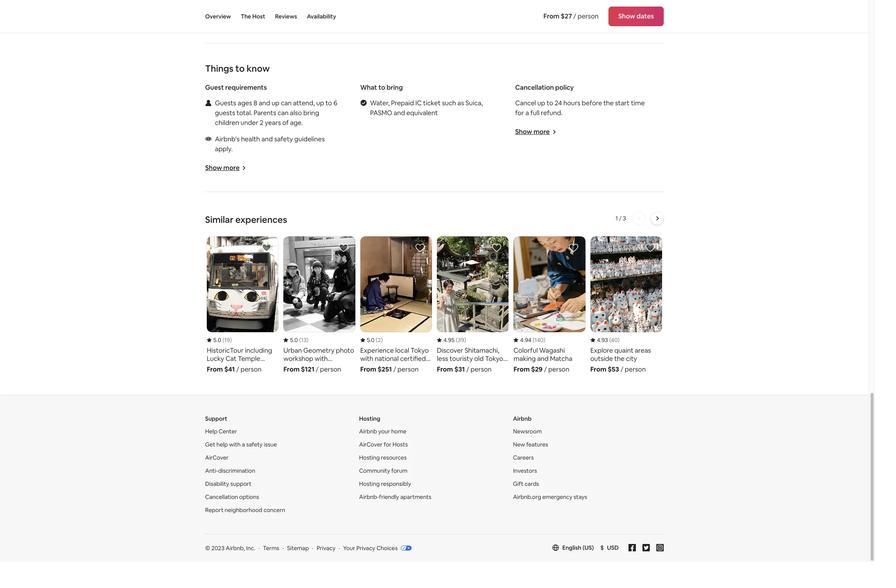 Task type: describe. For each thing, give the bounding box(es) containing it.
water,
[[370, 99, 390, 107]]

more for show more button
[[224, 164, 240, 172]]

newsroom
[[514, 428, 542, 435]]

to inside 'cancel up to 24 hours before the start time for a full refund.'
[[547, 99, 554, 107]]

/ for from $31 / person
[[467, 365, 470, 374]]

availability button
[[307, 0, 336, 33]]

new features
[[514, 441, 549, 448]]

from $121 / person
[[284, 365, 341, 374]]

rating 4.93 out of 5; 40 reviews image
[[591, 336, 620, 344]]

0 vertical spatial can
[[281, 99, 292, 107]]

navigate to instagram image
[[657, 544, 664, 552]]

to right what
[[379, 83, 386, 92]]

0 horizontal spatial a
[[242, 441, 245, 448]]

person for from $53 / person
[[625, 365, 646, 374]]

5.0 ( 19 )
[[214, 336, 232, 344]]

equivalent
[[407, 109, 438, 117]]

responsibly
[[381, 480, 411, 488]]

options
[[239, 493, 259, 501]]

more inside show more dates link
[[233, 9, 250, 18]]

get help with a safety issue link
[[205, 441, 277, 448]]

/ for from $251 / person
[[394, 365, 396, 374]]

english
[[563, 544, 582, 552]]

airbnb for airbnb
[[514, 415, 532, 422]]

experiences
[[236, 214, 287, 225]]

airbnb,
[[226, 545, 245, 552]]

ic
[[416, 99, 422, 107]]

disability support link
[[205, 480, 252, 488]]

from $251 / person
[[361, 365, 419, 374]]

community
[[359, 467, 390, 474]]

/ for from $41 / person
[[237, 365, 239, 374]]

1 vertical spatial for
[[384, 441, 392, 448]]

sitemap
[[287, 545, 309, 552]]

total.
[[237, 109, 252, 117]]

prepaid
[[391, 99, 414, 107]]

urban geometry photo workshop with laurence bouchard group
[[284, 236, 356, 374]]

24
[[555, 99, 563, 107]]

/ right 1
[[620, 215, 622, 222]]

what
[[361, 83, 377, 92]]

anti-
[[205, 467, 218, 474]]

) for $121
[[307, 336, 309, 344]]

140
[[535, 336, 544, 344]]

terms link
[[263, 545, 280, 552]]

availability
[[307, 13, 336, 20]]

host
[[253, 13, 265, 20]]

also
[[290, 109, 302, 117]]

) for $41
[[230, 336, 232, 344]]

save this experience image for from $121 / person
[[339, 243, 349, 253]]

2023
[[212, 545, 225, 552]]

save this experience image for from $31 / person
[[492, 243, 502, 253]]

ages
[[238, 99, 252, 107]]

( for $29
[[533, 336, 535, 344]]

issue
[[264, 441, 277, 448]]

features
[[527, 441, 549, 448]]

and inside 'airbnb's health and safety guidelines apply.'
[[262, 135, 273, 143]]

aircover for the aircover link
[[205, 454, 229, 461]]

support
[[205, 415, 227, 422]]

from $41 / person
[[207, 365, 262, 374]]

(us)
[[583, 544, 594, 552]]

1 vertical spatial can
[[278, 109, 289, 117]]

rating 5.0 out of 5; 19 reviews image
[[207, 336, 232, 344]]

$41
[[224, 365, 235, 374]]

1 horizontal spatial dates
[[637, 12, 654, 20]]

guests
[[215, 99, 236, 107]]

airbnb-
[[359, 493, 379, 501]]

your privacy choices link
[[344, 545, 412, 552]]

) for $251
[[381, 336, 383, 344]]

39
[[458, 336, 465, 344]]

home
[[392, 428, 407, 435]]

report
[[205, 506, 224, 514]]

0 horizontal spatial safety
[[246, 441, 263, 448]]

from for from $27 / person
[[544, 12, 560, 20]]

( for $121
[[299, 336, 301, 344]]

such
[[442, 99, 456, 107]]

from $27 / person
[[544, 12, 599, 20]]

airbnb's health and safety guidelines apply.
[[215, 135, 325, 153]]

5.0 ( 2 )
[[367, 336, 383, 344]]

1 / 3
[[616, 215, 627, 222]]

5.0 ( 13 )
[[290, 336, 309, 344]]

show more link
[[516, 127, 557, 136]]

guest requirements
[[205, 83, 267, 92]]

requirements
[[225, 83, 267, 92]]

reviews button
[[275, 0, 297, 33]]

overview
[[205, 13, 231, 20]]

cancellation for cancellation options
[[205, 493, 238, 501]]

$ usd
[[601, 544, 619, 552]]

save this experience image for from $41 / person
[[262, 243, 272, 253]]

stays
[[574, 493, 588, 501]]

/ for from $121 / person
[[316, 365, 319, 374]]

from for from $41 / person
[[207, 365, 223, 374]]

show more for show more link
[[516, 127, 550, 136]]

5.0 for $251
[[367, 336, 375, 344]]

0 horizontal spatial dates
[[251, 9, 268, 18]]

show dates link
[[609, 7, 664, 26]]

resources
[[381, 454, 407, 461]]

emergency
[[543, 493, 573, 501]]

historictour including lucky cat temple gotokuji in tokyo group
[[207, 236, 279, 374]]

cards
[[525, 480, 540, 488]]

gift cards
[[514, 480, 540, 488]]

of
[[283, 118, 289, 127]]

3
[[623, 215, 627, 222]]

the host button
[[241, 0, 265, 33]]

person for from $31 / person
[[471, 365, 492, 374]]

help
[[205, 428, 218, 435]]

from for from $251 / person
[[361, 365, 377, 374]]

start
[[616, 99, 630, 107]]

careers
[[514, 454, 534, 461]]

aircover for hosts link
[[359, 441, 408, 448]]

suica,
[[466, 99, 483, 107]]

( for $251
[[376, 336, 378, 344]]

overview button
[[205, 0, 231, 33]]

from $53 / person
[[591, 365, 646, 374]]

privacy link
[[317, 545, 336, 552]]

safety inside 'airbnb's health and safety guidelines apply.'
[[274, 135, 293, 143]]

english (us) button
[[553, 544, 594, 552]]

policy
[[556, 83, 574, 92]]

rating 5.0 out of 5; 2 reviews image
[[361, 336, 383, 344]]

discover shitamachi, less touristy old tokyo, incl a drink group
[[437, 236, 509, 374]]

your
[[344, 545, 355, 552]]

time
[[631, 99, 645, 107]]

airbnb.org emergency stays link
[[514, 493, 588, 501]]

gift cards link
[[514, 480, 540, 488]]

hosting resources
[[359, 454, 407, 461]]

1
[[616, 215, 618, 222]]

similar experiences
[[205, 214, 287, 225]]

apply.
[[215, 145, 233, 153]]

©
[[205, 545, 210, 552]]

) for $29
[[544, 336, 546, 344]]



Task type: locate. For each thing, give the bounding box(es) containing it.
usd
[[608, 544, 619, 552]]

person right $29
[[549, 365, 570, 374]]

person inside historictour including lucky cat temple gotokuji in tokyo group
[[241, 365, 262, 374]]

/ right $31
[[467, 365, 470, 374]]

airbnb left your
[[359, 428, 377, 435]]

( inside experience local tokyo with national certified tour guide group
[[376, 336, 378, 344]]

0 vertical spatial safety
[[274, 135, 293, 143]]

full
[[531, 109, 540, 117]]

1 vertical spatial safety
[[246, 441, 263, 448]]

to left know
[[236, 63, 245, 74]]

1 horizontal spatial cancellation
[[516, 83, 554, 92]]

1 horizontal spatial privacy
[[357, 545, 376, 552]]

( right 4.95
[[456, 336, 458, 344]]

airbnb up newsroom link
[[514, 415, 532, 422]]

0 horizontal spatial aircover
[[205, 454, 229, 461]]

to left '6'
[[326, 99, 332, 107]]

colorful wagashi making and matcha group
[[514, 236, 586, 374]]

0 horizontal spatial bring
[[304, 109, 319, 117]]

from inside discover shitamachi, less touristy old tokyo, incl a drink group
[[437, 365, 453, 374]]

/ inside experience local tokyo with national certified tour guide group
[[394, 365, 396, 374]]

0 horizontal spatial airbnb
[[359, 428, 377, 435]]

person right $121
[[320, 365, 341, 374]]

what to bring
[[361, 83, 403, 92]]

airbnb
[[514, 415, 532, 422], [359, 428, 377, 435]]

( right 4.94
[[533, 336, 535, 344]]

reviews
[[275, 13, 297, 20]]

( inside 'explore quaint areas outside the city' group
[[610, 336, 611, 344]]

show more dates link
[[205, 4, 278, 23]]

0 vertical spatial show more
[[516, 127, 550, 136]]

0 vertical spatial bring
[[387, 83, 403, 92]]

a
[[526, 109, 529, 117], [242, 441, 245, 448]]

2 5.0 from the left
[[290, 336, 298, 344]]

2 vertical spatial more
[[224, 164, 240, 172]]

person for from $41 / person
[[241, 365, 262, 374]]

/ inside 'explore quaint areas outside the city' group
[[621, 365, 624, 374]]

/ inside the urban geometry photo workshop with laurence bouchard group
[[316, 365, 319, 374]]

3 hosting from the top
[[359, 480, 380, 488]]

help center
[[205, 428, 237, 435]]

2 inside guests ages 8 and up can attend, up to 6 guests total. parents can also bring children under 2 years of age.
[[260, 118, 264, 127]]

and down "prepaid"
[[394, 109, 405, 117]]

/ for from $53 / person
[[621, 365, 624, 374]]

2 save this experience image from the left
[[416, 243, 425, 253]]

for left hosts on the bottom of the page
[[384, 441, 392, 448]]

can up 'also'
[[281, 99, 292, 107]]

2
[[260, 118, 264, 127], [378, 336, 381, 344]]

0 vertical spatial more
[[233, 9, 250, 18]]

from left $121
[[284, 365, 300, 374]]

airbnb.org
[[514, 493, 542, 501]]

) inside colorful wagashi making and matcha 'group'
[[544, 336, 546, 344]]

cancel up to 24 hours before the start time for a full refund.
[[516, 99, 645, 117]]

1 up from the left
[[272, 99, 280, 107]]

parents
[[254, 109, 276, 117]]

a left the full
[[526, 109, 529, 117]]

5 ) from the left
[[544, 336, 546, 344]]

from left $27
[[544, 12, 560, 20]]

) inside 'explore quaint areas outside the city' group
[[618, 336, 620, 344]]

more for show more link
[[534, 127, 550, 136]]

1 vertical spatial a
[[242, 441, 245, 448]]

show more down apply.
[[205, 164, 240, 172]]

navigate to facebook image
[[629, 544, 636, 552]]

19
[[224, 336, 230, 344]]

aircover up anti-
[[205, 454, 229, 461]]

person for from $29 / person
[[549, 365, 570, 374]]

rating 4.95 out of 5; 39 reviews image
[[437, 336, 466, 344]]

( inside colorful wagashi making and matcha 'group'
[[533, 336, 535, 344]]

5 ( from the left
[[533, 336, 535, 344]]

and right "8"
[[259, 99, 270, 107]]

1 save this experience image from the left
[[339, 243, 349, 253]]

) inside discover shitamachi, less touristy old tokyo, incl a drink group
[[465, 336, 466, 344]]

( right 4.93
[[610, 336, 611, 344]]

0 vertical spatial for
[[516, 109, 524, 117]]

person inside 'explore quaint areas outside the city' group
[[625, 365, 646, 374]]

1 vertical spatial hosting
[[359, 454, 380, 461]]

/ right $29
[[545, 365, 547, 374]]

4.93 ( 40 )
[[597, 336, 620, 344]]

) inside historictour including lucky cat temple gotokuji in tokyo group
[[230, 336, 232, 344]]

1 horizontal spatial for
[[516, 109, 524, 117]]

help
[[217, 441, 228, 448]]

person inside colorful wagashi making and matcha 'group'
[[549, 365, 570, 374]]

1 horizontal spatial 2
[[378, 336, 381, 344]]

from for from $31 / person
[[437, 365, 453, 374]]

save this experience image inside experience local tokyo with national certified tour guide group
[[416, 243, 425, 253]]

health
[[241, 135, 260, 143]]

$29
[[532, 365, 543, 374]]

1 vertical spatial bring
[[304, 109, 319, 117]]

2 ( from the left
[[299, 336, 301, 344]]

/ right $27
[[574, 12, 577, 20]]

2 inside experience local tokyo with national certified tour guide group
[[378, 336, 381, 344]]

5.0 left 19
[[214, 336, 221, 344]]

save this experience image for from $29 / person
[[569, 243, 579, 253]]

4.93
[[597, 336, 609, 344]]

community forum link
[[359, 467, 408, 474]]

bring down attend,
[[304, 109, 319, 117]]

save this experience image
[[262, 243, 272, 253], [416, 243, 425, 253], [492, 243, 502, 253], [569, 243, 579, 253]]

1 horizontal spatial save this experience image
[[646, 243, 656, 253]]

can up of
[[278, 109, 289, 117]]

privacy left your
[[317, 545, 336, 552]]

save this experience image for from $53 / person
[[646, 243, 656, 253]]

ticket
[[423, 99, 441, 107]]

5.0 up from $251 / person
[[367, 336, 375, 344]]

1 horizontal spatial 5.0
[[290, 336, 298, 344]]

4.94 ( 140 )
[[521, 336, 546, 344]]

safety down of
[[274, 135, 293, 143]]

1 vertical spatial more
[[534, 127, 550, 136]]

1 hosting from the top
[[359, 415, 381, 422]]

from inside historictour including lucky cat temple gotokuji in tokyo group
[[207, 365, 223, 374]]

from left $31
[[437, 365, 453, 374]]

things
[[205, 63, 234, 74]]

the
[[604, 99, 614, 107]]

up inside 'cancel up to 24 hours before the start time for a full refund.'
[[538, 99, 546, 107]]

hosting up the airbnb your home
[[359, 415, 381, 422]]

1 horizontal spatial airbnb
[[514, 415, 532, 422]]

1 horizontal spatial safety
[[274, 135, 293, 143]]

hosting up airbnb-
[[359, 480, 380, 488]]

show
[[215, 9, 232, 18], [619, 12, 636, 20], [516, 127, 533, 136], [205, 164, 222, 172]]

5.0 for $41
[[214, 336, 221, 344]]

rating 4.94 out of 5; 140 reviews image
[[514, 336, 546, 344]]

) inside the urban geometry photo workshop with laurence bouchard group
[[307, 336, 309, 344]]

( up from $41 / person
[[223, 336, 224, 344]]

6 ) from the left
[[618, 336, 620, 344]]

show more dates
[[215, 9, 268, 18]]

2 horizontal spatial 5.0
[[367, 336, 375, 344]]

( up from $251 / person
[[376, 336, 378, 344]]

/ for from $29 / person
[[545, 365, 547, 374]]

4 ) from the left
[[465, 336, 466, 344]]

1 vertical spatial 2
[[378, 336, 381, 344]]

person for from $27 / person
[[578, 12, 599, 20]]

from inside the urban geometry photo workshop with laurence bouchard group
[[284, 365, 300, 374]]

6
[[334, 99, 338, 107]]

help center link
[[205, 428, 237, 435]]

guidelines
[[295, 135, 325, 143]]

more
[[233, 9, 250, 18], [534, 127, 550, 136], [224, 164, 240, 172]]

3 up from the left
[[538, 99, 546, 107]]

( up from $121 / person
[[299, 336, 301, 344]]

0 horizontal spatial privacy
[[317, 545, 336, 552]]

4.94
[[521, 336, 532, 344]]

and inside guests ages 8 and up can attend, up to 6 guests total. parents can also bring children under 2 years of age.
[[259, 99, 270, 107]]

0 vertical spatial 2
[[260, 118, 264, 127]]

0 vertical spatial aircover
[[359, 441, 383, 448]]

your privacy choices
[[344, 545, 398, 552]]

bring
[[387, 83, 403, 92], [304, 109, 319, 117]]

aircover for aircover for hosts
[[359, 441, 383, 448]]

from for from $121 / person
[[284, 365, 300, 374]]

friendly
[[379, 493, 399, 501]]

hosting for hosting responsibly
[[359, 480, 380, 488]]

hosting for hosting resources
[[359, 454, 380, 461]]

hosting responsibly link
[[359, 480, 411, 488]]

from inside colorful wagashi making and matcha 'group'
[[514, 365, 530, 374]]

0 horizontal spatial for
[[384, 441, 392, 448]]

to left 24
[[547, 99, 554, 107]]

bring up "prepaid"
[[387, 83, 403, 92]]

experience local tokyo with national certified tour guide group
[[361, 236, 432, 374]]

terms
[[263, 545, 280, 552]]

3 save this experience image from the left
[[492, 243, 502, 253]]

hosting up community
[[359, 454, 380, 461]]

) right 4.95
[[465, 336, 466, 344]]

/ inside discover shitamachi, less touristy old tokyo, incl a drink group
[[467, 365, 470, 374]]

with
[[229, 441, 241, 448]]

center
[[219, 428, 237, 435]]

2 vertical spatial hosting
[[359, 480, 380, 488]]

) right 4.94
[[544, 336, 546, 344]]

under
[[241, 118, 258, 127]]

a right with
[[242, 441, 245, 448]]

investors
[[514, 467, 537, 474]]

and
[[259, 99, 270, 107], [394, 109, 405, 117], [262, 135, 273, 143]]

1 vertical spatial and
[[394, 109, 405, 117]]

cancellation policy
[[516, 83, 574, 92]]

1 vertical spatial show more
[[205, 164, 240, 172]]

hosting for hosting
[[359, 415, 381, 422]]

cancellation
[[516, 83, 554, 92], [205, 493, 238, 501]]

person right $41
[[241, 365, 262, 374]]

/ right $41
[[237, 365, 239, 374]]

1 5.0 from the left
[[214, 336, 221, 344]]

/ inside colorful wagashi making and matcha 'group'
[[545, 365, 547, 374]]

save this experience image for from $251 / person
[[416, 243, 425, 253]]

2 save this experience image from the left
[[646, 243, 656, 253]]

neighborhood
[[225, 506, 263, 514]]

( inside discover shitamachi, less touristy old tokyo, incl a drink group
[[456, 336, 458, 344]]

2 up the $251
[[378, 336, 381, 344]]

( for $31
[[456, 336, 458, 344]]

0 horizontal spatial 5.0
[[214, 336, 221, 344]]

1 horizontal spatial bring
[[387, 83, 403, 92]]

a inside 'cancel up to 24 hours before the start time for a full refund.'
[[526, 109, 529, 117]]

0 vertical spatial airbnb
[[514, 415, 532, 422]]

/ right the $53
[[621, 365, 624, 374]]

/ for from $27 / person
[[574, 12, 577, 20]]

5.0 for $121
[[290, 336, 298, 344]]

airbnb.org emergency stays
[[514, 493, 588, 501]]

hosts
[[393, 441, 408, 448]]

concern
[[264, 506, 285, 514]]

careers link
[[514, 454, 534, 461]]

person right the $251
[[398, 365, 419, 374]]

report neighborhood concern
[[205, 506, 285, 514]]

apartments
[[401, 493, 432, 501]]

( inside the urban geometry photo workshop with laurence bouchard group
[[299, 336, 301, 344]]

things to know
[[205, 63, 270, 74]]

save this experience image
[[339, 243, 349, 253], [646, 243, 656, 253]]

$31
[[455, 365, 465, 374]]

) for $53
[[618, 336, 620, 344]]

cancellation up cancel
[[516, 83, 554, 92]]

) up the $251
[[381, 336, 383, 344]]

5.0 inside experience local tokyo with national certified tour guide group
[[367, 336, 375, 344]]

3 ( from the left
[[376, 336, 378, 344]]

from left $29
[[514, 365, 530, 374]]

and inside the "water, prepaid ic ticket such as suica, pasmo and equivalent"
[[394, 109, 405, 117]]

refund.
[[541, 109, 563, 117]]

) for $31
[[465, 336, 466, 344]]

person right $31
[[471, 365, 492, 374]]

1 vertical spatial airbnb
[[359, 428, 377, 435]]

up up parents
[[272, 99, 280, 107]]

1 horizontal spatial up
[[317, 99, 324, 107]]

2 vertical spatial and
[[262, 135, 273, 143]]

0 vertical spatial a
[[526, 109, 529, 117]]

2 privacy from the left
[[357, 545, 376, 552]]

5.0 left 13
[[290, 336, 298, 344]]

for down cancel
[[516, 109, 524, 117]]

1 save this experience image from the left
[[262, 243, 272, 253]]

cancellation down disability
[[205, 493, 238, 501]]

anti-discrimination link
[[205, 467, 255, 474]]

show more for show more button
[[205, 164, 240, 172]]

3 5.0 from the left
[[367, 336, 375, 344]]

) right 4.93
[[618, 336, 620, 344]]

0 horizontal spatial show more
[[205, 164, 240, 172]]

dates
[[251, 9, 268, 18], [637, 12, 654, 20]]

( for $53
[[610, 336, 611, 344]]

up up the full
[[538, 99, 546, 107]]

to
[[236, 63, 245, 74], [379, 83, 386, 92], [326, 99, 332, 107], [547, 99, 554, 107]]

( for $41
[[223, 336, 224, 344]]

report neighborhood concern link
[[205, 506, 285, 514]]

save this experience image inside 'explore quaint areas outside the city' group
[[646, 243, 656, 253]]

cancellation for cancellation policy
[[516, 83, 554, 92]]

from
[[544, 12, 560, 20], [207, 365, 223, 374], [284, 365, 300, 374], [361, 365, 377, 374], [437, 365, 453, 374], [514, 365, 530, 374], [591, 365, 607, 374]]

4.95
[[444, 336, 455, 344]]

from left $41
[[207, 365, 223, 374]]

as
[[458, 99, 464, 107]]

rating 5.0 out of 5; 13 reviews image
[[284, 336, 309, 344]]

person
[[578, 12, 599, 20], [241, 365, 262, 374], [320, 365, 341, 374], [398, 365, 419, 374], [471, 365, 492, 374], [549, 365, 570, 374], [625, 365, 646, 374]]

airbnb your home
[[359, 428, 407, 435]]

support
[[231, 480, 252, 488]]

0 vertical spatial cancellation
[[516, 83, 554, 92]]

1 ) from the left
[[230, 336, 232, 344]]

explore quaint areas outside the city group
[[591, 236, 663, 374]]

privacy right your
[[357, 545, 376, 552]]

inc.
[[246, 545, 255, 552]]

0 horizontal spatial save this experience image
[[339, 243, 349, 253]]

from inside 'explore quaint areas outside the city' group
[[591, 365, 607, 374]]

© 2023 airbnb, inc.
[[205, 545, 255, 552]]

/ right the $251
[[394, 365, 396, 374]]

before
[[582, 99, 603, 107]]

disability
[[205, 480, 229, 488]]

) inside experience local tokyo with national certified tour guide group
[[381, 336, 383, 344]]

discrimination
[[218, 467, 255, 474]]

1 ( from the left
[[223, 336, 224, 344]]

and right health
[[262, 135, 273, 143]]

1 horizontal spatial show more
[[516, 127, 550, 136]]

5.0 inside historictour including lucky cat temple gotokuji in tokyo group
[[214, 336, 221, 344]]

from inside experience local tokyo with national certified tour guide group
[[361, 365, 377, 374]]

safety left issue at the bottom left of the page
[[246, 441, 263, 448]]

(
[[223, 336, 224, 344], [299, 336, 301, 344], [376, 336, 378, 344], [456, 336, 458, 344], [533, 336, 535, 344], [610, 336, 611, 344]]

1 vertical spatial aircover
[[205, 454, 229, 461]]

4 ( from the left
[[456, 336, 458, 344]]

from for from $29 / person
[[514, 365, 530, 374]]

person inside experience local tokyo with national certified tour guide group
[[398, 365, 419, 374]]

navigate to twitter image
[[643, 544, 650, 552]]

2 hosting from the top
[[359, 454, 380, 461]]

from left the $251
[[361, 365, 377, 374]]

aircover down the airbnb your home
[[359, 441, 383, 448]]

3 ) from the left
[[381, 336, 383, 344]]

show dates
[[619, 12, 654, 20]]

english (us)
[[563, 544, 594, 552]]

1 vertical spatial cancellation
[[205, 493, 238, 501]]

5.0 inside the urban geometry photo workshop with laurence bouchard group
[[290, 336, 298, 344]]

0 vertical spatial and
[[259, 99, 270, 107]]

/ inside historictour including lucky cat temple gotokuji in tokyo group
[[237, 365, 239, 374]]

·
[[259, 545, 260, 552]]

choices
[[377, 545, 398, 552]]

2 up from the left
[[317, 99, 324, 107]]

6 ( from the left
[[610, 336, 611, 344]]

$
[[601, 544, 604, 552]]

anti-discrimination
[[205, 467, 255, 474]]

age.
[[290, 118, 303, 127]]

0 horizontal spatial up
[[272, 99, 280, 107]]

( inside historictour including lucky cat temple gotokuji in tokyo group
[[223, 336, 224, 344]]

person right $27
[[578, 12, 599, 20]]

from left the $53
[[591, 365, 607, 374]]

person inside discover shitamachi, less touristy old tokyo, incl a drink group
[[471, 365, 492, 374]]

to inside guests ages 8 and up can attend, up to 6 guests total. parents can also bring children under 2 years of age.
[[326, 99, 332, 107]]

0 vertical spatial hosting
[[359, 415, 381, 422]]

1 horizontal spatial aircover
[[359, 441, 383, 448]]

person inside the urban geometry photo workshop with laurence bouchard group
[[320, 365, 341, 374]]

investors link
[[514, 467, 537, 474]]

/ right $121
[[316, 365, 319, 374]]

) up $121
[[307, 336, 309, 344]]

person right the $53
[[625, 365, 646, 374]]

save this experience image inside the urban geometry photo workshop with laurence bouchard group
[[339, 243, 349, 253]]

1 privacy from the left
[[317, 545, 336, 552]]

the host
[[241, 13, 265, 20]]

2 horizontal spatial up
[[538, 99, 546, 107]]

person for from $121 / person
[[320, 365, 341, 374]]

0 horizontal spatial cancellation
[[205, 493, 238, 501]]

1 horizontal spatial a
[[526, 109, 529, 117]]

) up $41
[[230, 336, 232, 344]]

airbnb for airbnb your home
[[359, 428, 377, 435]]

person for from $251 / person
[[398, 365, 419, 374]]

$53
[[608, 365, 620, 374]]

2 down parents
[[260, 118, 264, 127]]

2 ) from the left
[[307, 336, 309, 344]]

0 horizontal spatial 2
[[260, 118, 264, 127]]

show more down the full
[[516, 127, 550, 136]]

airbnb's
[[215, 135, 240, 143]]

up left '6'
[[317, 99, 324, 107]]

for inside 'cancel up to 24 hours before the start time for a full refund.'
[[516, 109, 524, 117]]

bring inside guests ages 8 and up can attend, up to 6 guests total. parents can also bring children under 2 years of age.
[[304, 109, 319, 117]]

from for from $53 / person
[[591, 365, 607, 374]]

4 save this experience image from the left
[[569, 243, 579, 253]]



Task type: vqa. For each thing, say whether or not it's contained in the screenshot.
right the Experiences
no



